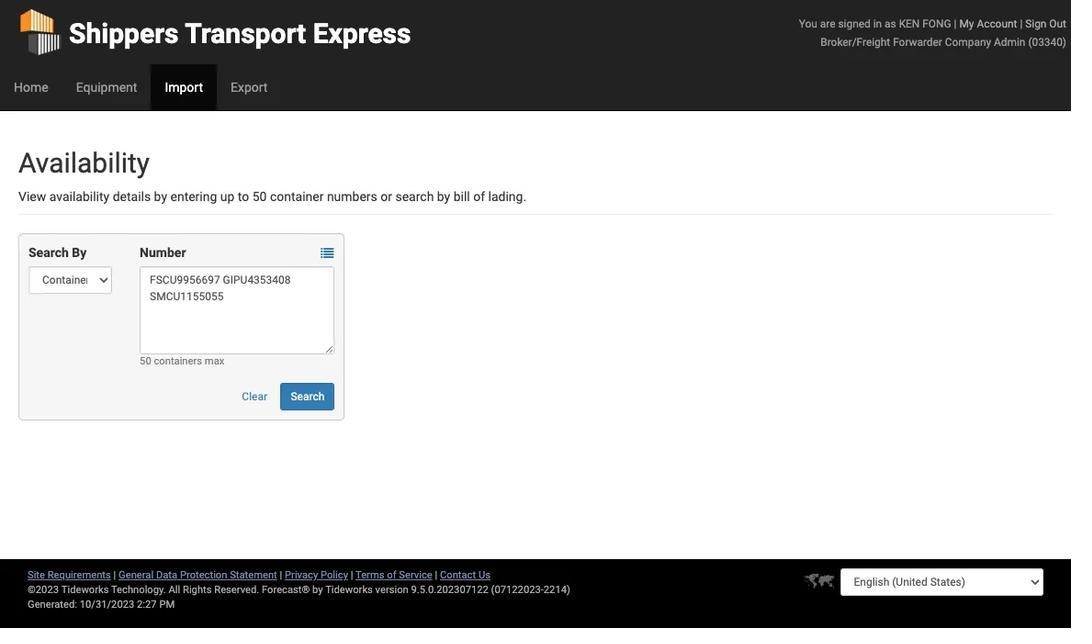 Task type: vqa. For each thing, say whether or not it's contained in the screenshot.
FORWARDER on the top of page
yes



Task type: locate. For each thing, give the bounding box(es) containing it.
all
[[169, 585, 180, 597]]

sign
[[1026, 17, 1048, 30]]

us
[[479, 570, 491, 582]]

policy
[[321, 570, 348, 582]]

shippers transport express link
[[18, 0, 411, 64]]

search for search by
[[29, 245, 69, 260]]

0 horizontal spatial 50
[[140, 356, 151, 368]]

pm
[[159, 599, 175, 611]]

search right clear button
[[291, 391, 325, 404]]

data
[[156, 570, 178, 582]]

1 vertical spatial 50
[[140, 356, 151, 368]]

forwarder
[[894, 36, 943, 49]]

50
[[253, 189, 267, 204], [140, 356, 151, 368]]

to
[[238, 189, 249, 204]]

50 right to
[[253, 189, 267, 204]]

sign out link
[[1026, 17, 1067, 30]]

by left bill
[[437, 189, 451, 204]]

lading.
[[489, 189, 527, 204]]

search inside button
[[291, 391, 325, 404]]

view availability details by entering up to 50 container numbers or search by bill of lading.
[[18, 189, 527, 204]]

2 horizontal spatial by
[[437, 189, 451, 204]]

0 horizontal spatial of
[[387, 570, 397, 582]]

0 vertical spatial 50
[[253, 189, 267, 204]]

of
[[474, 189, 485, 204], [387, 570, 397, 582]]

number
[[140, 245, 186, 260]]

|
[[955, 17, 958, 30], [1021, 17, 1024, 30], [114, 570, 116, 582], [280, 570, 283, 582], [351, 570, 354, 582], [435, 570, 438, 582]]

export button
[[217, 64, 282, 110]]

by down privacy policy link
[[313, 585, 323, 597]]

terms
[[356, 570, 385, 582]]

| up forecast®
[[280, 570, 283, 582]]

fong
[[923, 17, 952, 30]]

version
[[376, 585, 409, 597]]

protection
[[180, 570, 227, 582]]

©2023 tideworks
[[28, 585, 109, 597]]

0 horizontal spatial by
[[154, 189, 167, 204]]

clear
[[242, 391, 268, 404]]

9.5.0.202307122
[[411, 585, 489, 597]]

generated:
[[28, 599, 77, 611]]

privacy policy link
[[285, 570, 348, 582]]

1 vertical spatial search
[[291, 391, 325, 404]]

0 vertical spatial of
[[474, 189, 485, 204]]

terms of service link
[[356, 570, 433, 582]]

of up version at the left of the page
[[387, 570, 397, 582]]

tideworks
[[326, 585, 373, 597]]

company
[[946, 36, 992, 49]]

0 horizontal spatial search
[[29, 245, 69, 260]]

or
[[381, 189, 393, 204]]

50 left containers
[[140, 356, 151, 368]]

search for search
[[291, 391, 325, 404]]

by
[[154, 189, 167, 204], [437, 189, 451, 204], [313, 585, 323, 597]]

contact us link
[[440, 570, 491, 582]]

of right bill
[[474, 189, 485, 204]]

1 horizontal spatial by
[[313, 585, 323, 597]]

by right details
[[154, 189, 167, 204]]

of inside site requirements | general data protection statement | privacy policy | terms of service | contact us ©2023 tideworks technology. all rights reserved. forecast® by tideworks version 9.5.0.202307122 (07122023-2214) generated: 10/31/2023 2:27 pm
[[387, 570, 397, 582]]

view
[[18, 189, 46, 204]]

| left sign
[[1021, 17, 1024, 30]]

home
[[14, 80, 48, 95]]

1 vertical spatial of
[[387, 570, 397, 582]]

site requirements | general data protection statement | privacy policy | terms of service | contact us ©2023 tideworks technology. all rights reserved. forecast® by tideworks version 9.5.0.202307122 (07122023-2214) generated: 10/31/2023 2:27 pm
[[28, 570, 571, 611]]

Number text field
[[140, 267, 335, 355]]

up
[[220, 189, 235, 204]]

by
[[72, 245, 87, 260]]

| up the 9.5.0.202307122
[[435, 570, 438, 582]]

1 horizontal spatial search
[[291, 391, 325, 404]]

reserved.
[[214, 585, 259, 597]]

search left by
[[29, 245, 69, 260]]

search
[[29, 245, 69, 260], [291, 391, 325, 404]]

bill
[[454, 189, 470, 204]]

0 vertical spatial search
[[29, 245, 69, 260]]

service
[[399, 570, 433, 582]]

my account link
[[960, 17, 1018, 30]]

container
[[270, 189, 324, 204]]

admin
[[995, 36, 1026, 49]]



Task type: describe. For each thing, give the bounding box(es) containing it.
privacy
[[285, 570, 318, 582]]

availability
[[49, 189, 110, 204]]

site requirements link
[[28, 570, 111, 582]]

| left my
[[955, 17, 958, 30]]

express
[[313, 17, 411, 50]]

export
[[231, 80, 268, 95]]

search by
[[29, 245, 87, 260]]

50 containers max
[[140, 356, 225, 368]]

| up tideworks
[[351, 570, 354, 582]]

in
[[874, 17, 883, 30]]

show list image
[[321, 248, 334, 260]]

rights
[[183, 585, 212, 597]]

search button
[[281, 383, 335, 411]]

as
[[885, 17, 897, 30]]

you
[[800, 17, 818, 30]]

technology.
[[111, 585, 166, 597]]

shippers
[[69, 17, 179, 50]]

ken
[[900, 17, 921, 30]]

contact
[[440, 570, 476, 582]]

by inside site requirements | general data protection statement | privacy policy | terms of service | contact us ©2023 tideworks technology. all rights reserved. forecast® by tideworks version 9.5.0.202307122 (07122023-2214) generated: 10/31/2023 2:27 pm
[[313, 585, 323, 597]]

2:27
[[137, 599, 157, 611]]

broker/freight
[[821, 36, 891, 49]]

equipment button
[[62, 64, 151, 110]]

requirements
[[48, 570, 111, 582]]

(03340)
[[1029, 36, 1067, 49]]

my
[[960, 17, 975, 30]]

details
[[113, 189, 151, 204]]

max
[[205, 356, 225, 368]]

search
[[396, 189, 434, 204]]

general data protection statement link
[[119, 570, 277, 582]]

home button
[[0, 64, 62, 110]]

import
[[165, 80, 203, 95]]

account
[[978, 17, 1018, 30]]

(07122023-
[[491, 585, 544, 597]]

shippers transport express
[[69, 17, 411, 50]]

numbers
[[327, 189, 378, 204]]

transport
[[185, 17, 306, 50]]

2214)
[[544, 585, 571, 597]]

statement
[[230, 570, 277, 582]]

availability
[[18, 147, 150, 179]]

equipment
[[76, 80, 137, 95]]

signed
[[839, 17, 871, 30]]

you are signed in as ken fong | my account | sign out broker/freight forwarder company admin (03340)
[[800, 17, 1067, 49]]

general
[[119, 570, 154, 582]]

site
[[28, 570, 45, 582]]

| left general
[[114, 570, 116, 582]]

1 horizontal spatial 50
[[253, 189, 267, 204]]

1 horizontal spatial of
[[474, 189, 485, 204]]

are
[[821, 17, 836, 30]]

import button
[[151, 64, 217, 110]]

forecast®
[[262, 585, 310, 597]]

out
[[1050, 17, 1067, 30]]

clear button
[[232, 383, 278, 411]]

10/31/2023
[[80, 599, 134, 611]]

containers
[[154, 356, 202, 368]]

entering
[[171, 189, 217, 204]]



